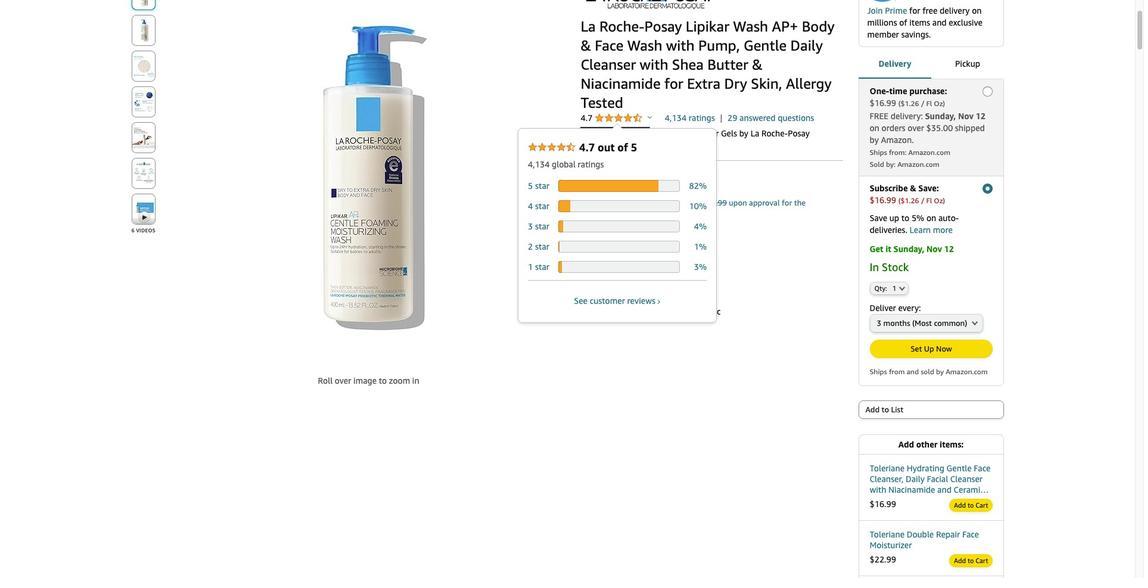 Task type: locate. For each thing, give the bounding box(es) containing it.
2 vertical spatial roche-
[[662, 275, 688, 285]]

and
[[933, 17, 947, 28], [907, 367, 919, 376], [937, 485, 952, 495]]

progress bar inside 3 stars represent 4% of rating element
[[558, 221, 680, 232]]

/ down save:
[[921, 196, 925, 205]]

1 vertical spatial oz)
[[677, 173, 688, 182]]

and down free
[[933, 17, 947, 28]]

for down shea
[[664, 75, 683, 92]]

0 vertical spatial 4.7
[[581, 113, 595, 123]]

add other items:
[[899, 439, 964, 449]]

allergy
[[786, 75, 832, 92]]

& up the skin,
[[752, 56, 763, 73]]

niacinamide inside toleriane hydrating gentle face cleanser, daily facial cleanser with niacinamide and cerami…
[[889, 485, 935, 495]]

daily down body
[[791, 37, 823, 54]]

/ up "pay"
[[664, 173, 668, 182]]

1 vertical spatial toleriane
[[870, 529, 905, 539]]

1 vertical spatial over
[[335, 375, 351, 386]]

1 horizontal spatial by
[[870, 135, 879, 145]]

$16.99 down cleanser, on the right bottom of the page
[[870, 499, 896, 509]]

cleanser inside "la roche-posay lipikar wash ap+ body & face wash with pump, gentle daily cleanser with shea butter & niacinamide for extra dry skin, allergy tested"
[[581, 56, 636, 73]]

1 horizontal spatial la
[[651, 275, 660, 285]]

progress bar inside 5 stars represent 82% of rating element
[[558, 180, 680, 192]]

amazon.com down now
[[946, 367, 988, 376]]

cleanser inside toleriane hydrating gentle face cleanser, daily facial cleanser with niacinamide and cerami…
[[950, 474, 983, 484]]

with down cleanser, on the right bottom of the page
[[870, 485, 886, 495]]

progress bar inside 4 stars represent 10% of rating element
[[558, 200, 680, 212]]

learn more
[[910, 225, 953, 235]]

1 stars represent 3% of rating element
[[528, 257, 707, 273]]

join prime link
[[867, 6, 907, 16]]

of inside for free delivery on millions of items and exclusive member savings.
[[899, 17, 907, 28]]

3 for 3 months (most common)
[[877, 318, 882, 328]]

2 add to cart submit from the top
[[950, 555, 992, 567]]

face up cerami… at the bottom of page
[[974, 463, 991, 473]]

gentle inside toleriane hydrating gentle face cleanser, daily facial cleanser with niacinamide and cerami…
[[947, 463, 972, 473]]

1 vertical spatial ($1.26
[[899, 196, 919, 205]]

toleriane double repair face moisturizer
[[870, 529, 979, 550]]

add to list link
[[859, 401, 1003, 418]]

0 horizontal spatial 4,134
[[528, 159, 550, 169]]

1 horizontal spatial 5
[[631, 141, 637, 154]]

($1.26 up 5% on the top right of the page
[[899, 196, 919, 205]]

2 vertical spatial fl
[[926, 196, 932, 205]]

to inside the add to list link
[[882, 405, 889, 414]]

1 vertical spatial niacinamide
[[889, 485, 935, 495]]

0 horizontal spatial get
[[589, 198, 602, 207]]

for
[[909, 6, 920, 16], [664, 75, 683, 92], [782, 198, 792, 207]]

2 horizontal spatial in
[[653, 128, 660, 138]]

0 horizontal spatial 3
[[528, 221, 533, 231]]

free
[[870, 111, 889, 121]]

2 cart from the top
[[976, 556, 988, 564]]

$16.99 down subscribe
[[870, 195, 896, 205]]

tab list
[[858, 49, 1004, 80]]

0 vertical spatial ships
[[870, 148, 887, 157]]

1 horizontal spatial cleanser
[[950, 474, 983, 484]]

unscented
[[651, 291, 691, 301]]

wash left "ap+" at the right top of page
[[733, 18, 768, 35]]

in left bath
[[653, 128, 660, 138]]

& left save:
[[910, 183, 916, 193]]

qty:
[[875, 284, 887, 292]]

and down "facial"
[[937, 485, 952, 495]]

posay down questions
[[788, 128, 810, 138]]

1 horizontal spatial sunday,
[[925, 111, 956, 121]]

niacinamide inside "la roche-posay lipikar wash ap+ body & face wash with pump, gentle daily cleanser with shea butter & niacinamide for extra dry skin, allergy tested"
[[581, 75, 661, 92]]

get for get it sunday, nov 12
[[870, 244, 884, 254]]

dropdown image
[[899, 286, 905, 291], [972, 320, 978, 325]]

nov down learn more
[[927, 244, 942, 254]]

1 vertical spatial cleanser
[[950, 474, 983, 484]]

1 vertical spatial face
[[974, 463, 991, 473]]

4,134 ratings
[[665, 113, 715, 123]]

4.7
[[581, 113, 595, 123], [579, 141, 595, 154]]

5 progress bar from the top
[[558, 261, 680, 273]]

12 down learn more link
[[944, 244, 954, 254]]

0 horizontal spatial roche-
[[600, 18, 645, 35]]

1 horizontal spatial in
[[621, 148, 627, 157]]

0 horizontal spatial of
[[618, 141, 628, 154]]

5
[[631, 141, 637, 154], [528, 181, 533, 191]]

posay inside "la roche-posay lipikar wash ap+ body & face wash with pump, gentle daily cleanser with shea butter & niacinamide for extra dry skin, allergy tested"
[[645, 18, 682, 35]]

add to list
[[866, 405, 904, 414]]

progress bar inside 2 stars represent 1% of rating element
[[558, 241, 680, 253]]

fee.
[[699, 210, 712, 219]]

0 vertical spatial gentle
[[744, 37, 787, 54]]

3 down 4
[[528, 221, 533, 231]]

0 vertical spatial 1
[[528, 262, 533, 272]]

0 vertical spatial get
[[589, 198, 602, 207]]

to right up
[[902, 213, 910, 223]]

common)
[[934, 318, 967, 328]]

with up shea
[[666, 37, 695, 54]]

Add to Cart submit
[[950, 499, 992, 511], [950, 555, 992, 567]]

subscribe
[[870, 183, 908, 193]]

1 vertical spatial /
[[664, 173, 668, 182]]

0 vertical spatial face
[[595, 37, 624, 54]]

wash down la roche-posay image
[[627, 37, 662, 54]]

by left the amazon.
[[870, 135, 879, 145]]

star right the 2 at the top of page
[[535, 241, 549, 251]]

2 horizontal spatial for
[[909, 6, 920, 16]]

add down repair
[[954, 556, 966, 564]]

see customer reviews
[[574, 296, 656, 306]]

1 progress bar from the top
[[558, 180, 680, 192]]

1 vertical spatial add to cart submit
[[950, 555, 992, 567]]

1 vertical spatial nov
[[927, 244, 942, 254]]

1 vertical spatial wash
[[627, 37, 662, 54]]

cleanser up cerami… at the bottom of page
[[950, 474, 983, 484]]

2 progress bar from the top
[[558, 200, 680, 212]]

daily inside toleriane hydrating gentle face cleanser, daily facial cleanser with niacinamide and cerami…
[[906, 474, 925, 484]]

dry down butter
[[724, 75, 747, 92]]

progress bar for 1 star
[[558, 261, 680, 273]]

0 horizontal spatial sunday,
[[894, 244, 925, 254]]

videos
[[136, 227, 155, 234]]

&
[[581, 37, 591, 54], [752, 56, 763, 73], [682, 128, 688, 138], [910, 183, 916, 193]]

0 horizontal spatial by
[[739, 128, 749, 138]]

prime
[[885, 6, 907, 16]]

from:
[[889, 148, 907, 157]]

by
[[739, 128, 749, 138], [870, 135, 879, 145], [936, 367, 944, 376]]

| 29 answered questions
[[720, 113, 814, 123]]

ships up the 'sold'
[[870, 148, 887, 157]]

0 horizontal spatial for
[[664, 75, 683, 92]]

roche- down la roche-posay image
[[600, 18, 645, 35]]

2 horizontal spatial la
[[751, 128, 759, 138]]

sunday, inside one-time purchase: $16.99 ( $1.26 / fl oz) free delivery: sunday, nov 12 on orders over $35.00 shipped by amazon. ships from: amazon.com sold by: amazon.com
[[925, 111, 956, 121]]

1 cart from the top
[[976, 501, 988, 509]]

gentle up "facial"
[[947, 463, 972, 473]]

face up tested
[[595, 37, 624, 54]]

1 horizontal spatial over
[[908, 123, 924, 133]]

la roche-posay lipikar wash ap+ body &amp; face wash with pump, gentle daily cleanser with shea butter &amp; niacinamide for extra dry skin, allergy tested image
[[213, 20, 524, 331]]

4,134 up bath
[[665, 113, 687, 123]]

star up 2 star
[[535, 221, 549, 231]]

2 vertical spatial oz)
[[934, 196, 945, 205]]

qty: 1
[[875, 284, 896, 292]]

oz) left 82% link at the right top of the page
[[677, 173, 688, 182]]

add left list
[[866, 405, 880, 414]]

5 up 4
[[528, 181, 533, 191]]

delivery
[[940, 6, 970, 16]]

up
[[924, 344, 934, 353]]

1 vertical spatial ships
[[870, 367, 887, 376]]

roche- inside "la roche-posay lipikar wash ap+ body & face wash with pump, gentle daily cleanser with shea butter & niacinamide for extra dry skin, allergy tested"
[[600, 18, 645, 35]]

4.7 for 4.7 out of 5
[[579, 141, 595, 154]]

posay for la roche-posay
[[688, 275, 710, 285]]

nov up shipped
[[958, 111, 974, 121]]

4.7 inside button
[[581, 113, 595, 123]]

face for toleriane double repair face moisturizer
[[962, 529, 979, 539]]

roche- for la roche-posay lipikar wash ap+ body & face wash with pump, gentle daily cleanser with shea butter & niacinamide for extra dry skin, allergy tested
[[600, 18, 645, 35]]

over down delivery:
[[908, 123, 924, 133]]

10% link
[[689, 201, 707, 211]]

1 horizontal spatial gentle
[[947, 463, 972, 473]]

0 horizontal spatial 5
[[528, 181, 533, 191]]

1 horizontal spatial get
[[870, 244, 884, 254]]

1 ships from the top
[[870, 148, 887, 157]]

la inside "la roche-posay lipikar wash ap+ body & face wash with pump, gentle daily cleanser with shea butter & niacinamide for extra dry skin, allergy tested"
[[581, 18, 596, 35]]

face inside toleriane hydrating gentle face cleanser, daily facial cleanser with niacinamide and cerami…
[[974, 463, 991, 473]]

0 vertical spatial toleriane
[[870, 463, 905, 473]]

daily inside "la roche-posay lipikar wash ap+ body & face wash with pump, gentle daily cleanser with shea butter & niacinamide for extra dry skin, allergy tested"
[[791, 37, 823, 54]]

on up learn more link
[[927, 213, 936, 223]]

1 horizontal spatial 4,134
[[665, 113, 687, 123]]

month
[[644, 148, 666, 157]]

($1.26 inside price: $16.99 ($1.26 /  fl oz)
[[642, 173, 662, 182]]

get
[[589, 198, 602, 207], [870, 244, 884, 254]]

0 horizontal spatial niacinamide
[[581, 75, 661, 92]]

1 horizontal spatial roche-
[[662, 275, 688, 285]]

oz) down purchase:
[[934, 99, 945, 108]]

and left the sold
[[907, 367, 919, 376]]

upon approval for the amazon store card. no annual fee.
[[589, 198, 806, 219]]

la for la roche-posay lipikar wash ap+ body & face wash with pump, gentle daily cleanser with shea butter & niacinamide for extra dry skin, allergy tested
[[581, 18, 596, 35]]

fl down purchase:
[[926, 99, 932, 108]]

ap+
[[772, 18, 798, 35]]

0 horizontal spatial dry
[[689, 260, 703, 270]]

1 vertical spatial 5
[[528, 181, 533, 191]]

type
[[600, 260, 619, 270]]

fl inside subscribe & save: $16.99 ($1.26 /  fl oz)
[[926, 196, 932, 205]]

1 vertical spatial 1
[[893, 284, 896, 292]]

toleriane up "moisturizer"
[[870, 529, 905, 539]]

0 vertical spatial nov
[[958, 111, 974, 121]]

amazon.com down the $35.00
[[909, 148, 950, 157]]

oz)
[[934, 99, 945, 108], [677, 173, 688, 182], [934, 196, 945, 205]]

star for 2
[[535, 241, 549, 251]]

|
[[720, 113, 723, 123]]

$1.26
[[901, 99, 919, 108]]

4.7 out of 5
[[579, 141, 637, 154]]

12
[[976, 111, 986, 121], [944, 244, 954, 254]]

$16.99
[[870, 98, 896, 108], [605, 170, 639, 183], [870, 195, 896, 205], [702, 198, 727, 207], [870, 499, 896, 509]]

0 horizontal spatial cleanser
[[581, 56, 636, 73]]

1 horizontal spatial daily
[[906, 474, 925, 484]]

3 progress bar from the top
[[558, 221, 680, 232]]

0 vertical spatial over
[[908, 123, 924, 133]]

niacinamide up tested
[[581, 75, 661, 92]]

card.
[[641, 210, 659, 219]]

scent
[[581, 291, 602, 301]]

ratings up shower
[[689, 113, 715, 123]]

cart
[[976, 501, 988, 509], [976, 556, 988, 564]]

moisturizer
[[870, 540, 912, 550]]

2 vertical spatial on
[[927, 213, 936, 223]]

by right the sold
[[936, 367, 944, 376]]

$16.99 inside subscribe & save: $16.99 ($1.26 /  fl oz)
[[870, 195, 896, 205]]

12 up shipped
[[976, 111, 986, 121]]

ships left from
[[870, 367, 887, 376]]

0 vertical spatial on
[[972, 6, 982, 16]]

3 down deliver
[[877, 318, 882, 328]]

1 toleriane from the top
[[870, 463, 905, 473]]

face
[[595, 37, 624, 54], [974, 463, 991, 473], [962, 529, 979, 539]]

1 vertical spatial 3
[[877, 318, 882, 328]]

posay down la roche-posay image
[[645, 18, 682, 35]]

0 vertical spatial roche-
[[600, 18, 645, 35]]

nov inside one-time purchase: $16.99 ( $1.26 / fl oz) free delivery: sunday, nov 12 on orders over $35.00 shipped by amazon. ships from: amazon.com sold by: amazon.com
[[958, 111, 974, 121]]

1 vertical spatial posay
[[788, 128, 810, 138]]

3 star link
[[528, 221, 552, 231]]

in
[[653, 128, 660, 138], [621, 148, 627, 157], [412, 375, 419, 386]]

amazon.com down from: on the right top
[[898, 160, 940, 169]]

get left it in the right of the page
[[870, 244, 884, 254]]

$16.99 down one-
[[870, 98, 896, 108]]

on down free
[[870, 123, 880, 133]]

4 star from the top
[[535, 241, 549, 251]]

items:
[[940, 439, 964, 449]]

1 vertical spatial sunday,
[[894, 244, 925, 254]]

over inside one-time purchase: $16.99 ( $1.26 / fl oz) free delivery: sunday, nov 12 on orders over $35.00 shipped by amazon. ships from: amazon.com sold by: amazon.com
[[908, 123, 924, 133]]

0 vertical spatial 4,134
[[665, 113, 687, 123]]

2 vertical spatial la
[[651, 275, 660, 285]]

0 horizontal spatial 12
[[944, 244, 954, 254]]

roche-
[[600, 18, 645, 35], [762, 128, 788, 138], [662, 275, 688, 285]]

body
[[802, 18, 835, 35]]

82%
[[689, 181, 707, 191]]

3 star from the top
[[535, 221, 549, 231]]

1 add to cart from the top
[[954, 501, 988, 509]]

amazon
[[589, 210, 618, 219]]

1 horizontal spatial for
[[782, 198, 792, 207]]

2 vertical spatial in
[[412, 375, 419, 386]]

for left the on the right top of page
[[782, 198, 792, 207]]

0 horizontal spatial in
[[412, 375, 419, 386]]

1 horizontal spatial ratings
[[689, 113, 715, 123]]

1 down the 2 at the top of page
[[528, 262, 533, 272]]

niacinamide
[[581, 75, 661, 92], [889, 485, 935, 495]]

popover image
[[648, 116, 652, 119]]

(
[[899, 99, 901, 108]]

roche- for la roche-posay
[[662, 275, 688, 285]]

dropdown image right the common)
[[972, 320, 978, 325]]

in left past
[[621, 148, 627, 157]]

1 vertical spatial daily
[[906, 474, 925, 484]]

star inside 'element'
[[535, 262, 549, 272]]

professional
[[584, 228, 624, 237]]

progress bar inside the 1 stars represent 3% of rating 'element'
[[558, 261, 680, 273]]

exclusive
[[949, 17, 983, 28]]

of down "prime"
[[899, 17, 907, 28]]

1
[[528, 262, 533, 272], [893, 284, 896, 292]]

1 add to cart submit from the top
[[950, 499, 992, 511]]

star down 2 star link
[[535, 262, 549, 272]]

over
[[908, 123, 924, 133], [335, 375, 351, 386]]

progress bar for 4 star
[[558, 200, 680, 212]]

/ inside one-time purchase: $16.99 ( $1.26 / fl oz) free delivery: sunday, nov 12 on orders over $35.00 shipped by amazon. ships from: amazon.com sold by: amazon.com
[[921, 99, 925, 108]]

0 horizontal spatial ratings
[[578, 159, 604, 169]]

oz) inside subscribe & save: $16.99 ($1.26 /  fl oz)
[[934, 196, 945, 205]]

1 horizontal spatial wash
[[733, 18, 768, 35]]

over right roll
[[335, 375, 351, 386]]

1 vertical spatial 4,134
[[528, 159, 550, 169]]

1 vertical spatial la
[[751, 128, 759, 138]]

oz) inside price: $16.99 ($1.26 /  fl oz)
[[677, 173, 688, 182]]

face inside "la roche-posay lipikar wash ap+ body & face wash with pump, gentle daily cleanser with shea butter & niacinamide for extra dry skin, allergy tested"
[[595, 37, 624, 54]]

5 down choice
[[631, 141, 637, 154]]

1 horizontal spatial of
[[899, 17, 907, 28]]

2 add to cart from the top
[[954, 556, 988, 564]]

sunday, up the $35.00
[[925, 111, 956, 121]]

2 horizontal spatial roche-
[[762, 128, 788, 138]]

to inside save up to 5% on auto- deliveries.
[[902, 213, 910, 223]]

star up 4 star
[[535, 181, 549, 191]]

$16.99 down 7k+ bought in past month
[[605, 170, 639, 183]]

with left shea
[[640, 56, 668, 73]]

star right 4
[[535, 201, 549, 211]]

None submit
[[132, 0, 155, 10], [132, 15, 155, 45], [132, 51, 155, 81], [132, 87, 155, 117], [132, 123, 155, 153], [132, 159, 155, 188], [132, 194, 155, 224], [132, 0, 155, 10], [132, 15, 155, 45], [132, 51, 155, 81], [132, 87, 155, 117], [132, 123, 155, 153], [132, 159, 155, 188], [132, 194, 155, 224]]

progress bar for 3 star
[[558, 221, 680, 232]]

0 vertical spatial dropdown image
[[899, 286, 905, 291]]

add left other at right bottom
[[899, 439, 914, 449]]

1 horizontal spatial 3
[[877, 318, 882, 328]]

add to cart submit for toleriane hydrating gentle face cleanser, daily facial cleanser with niacinamide and cerami…
[[950, 499, 992, 511]]

add inside radio
[[866, 405, 880, 414]]

fl down save:
[[926, 196, 932, 205]]

learn more link
[[910, 225, 953, 235]]

1 vertical spatial cart
[[976, 556, 988, 564]]

4.7 button
[[581, 113, 652, 124]]

1 star from the top
[[535, 181, 549, 191]]

it
[[886, 244, 891, 254]]

cart down toleriane double repair face moisturizer link
[[976, 556, 988, 564]]

4.7 left out
[[579, 141, 595, 154]]

4,134 global ratings
[[528, 159, 604, 169]]

on up 'exclusive'
[[972, 6, 982, 16]]

radio inactive image
[[982, 87, 993, 97]]

2 vertical spatial /
[[921, 196, 925, 205]]

toleriane inside the toleriane double repair face moisturizer
[[870, 529, 905, 539]]

dry
[[724, 75, 747, 92], [689, 260, 703, 270]]

2 horizontal spatial posay
[[788, 128, 810, 138]]

2 vertical spatial posay
[[688, 275, 710, 285]]

gels
[[721, 128, 737, 138]]

4 progress bar from the top
[[558, 241, 680, 253]]

1 horizontal spatial 12
[[976, 111, 986, 121]]

toleriane up cleanser, on the right bottom of the page
[[870, 463, 905, 473]]

approval
[[749, 198, 780, 207]]

sensitive, dry
[[651, 260, 703, 270]]

1 right qty:
[[893, 284, 896, 292]]

get up amazon
[[589, 198, 602, 207]]

1 horizontal spatial posay
[[688, 275, 710, 285]]

($1.26 up instantly:
[[642, 173, 662, 182]]

cart down cerami… at the bottom of page
[[976, 501, 988, 509]]

/ right $1.26 on the top of page
[[921, 99, 925, 108]]

1 vertical spatial 4.7
[[579, 141, 595, 154]]

add down cerami… at the bottom of page
[[954, 501, 966, 509]]

dropdown image right qty: 1
[[899, 286, 905, 291]]

1 vertical spatial 12
[[944, 244, 954, 254]]

of left past
[[618, 141, 628, 154]]

cleanser,
[[870, 474, 904, 484]]

2 stars represent 1% of rating element
[[528, 237, 707, 257]]

posay for la roche-posay lipikar wash ap+ body & face wash with pump, gentle daily cleanser with shea butter & niacinamide for extra dry skin, allergy tested
[[645, 18, 682, 35]]

0 vertical spatial fl
[[926, 99, 932, 108]]

toleriane inside toleriane hydrating gentle face cleanser, daily facial cleanser with niacinamide and cerami…
[[870, 463, 905, 473]]

cleanser up tested
[[581, 56, 636, 73]]

0 vertical spatial niacinamide
[[581, 75, 661, 92]]

toleriane hydrating gentle face cleanser, daily facial cleanser with niacinamide and cerami… link
[[870, 463, 993, 497]]

progress bar
[[558, 180, 680, 192], [558, 200, 680, 212], [558, 221, 680, 232], [558, 241, 680, 253], [558, 261, 680, 273]]

0 vertical spatial /
[[921, 99, 925, 108]]

2 vertical spatial amazon.com
[[946, 367, 988, 376]]

skin type
[[581, 260, 619, 270]]

1 horizontal spatial dry
[[724, 75, 747, 92]]

zoom
[[389, 375, 410, 386]]

for up items
[[909, 6, 920, 16]]

2 vertical spatial with
[[870, 485, 886, 495]]

niacinamide down hydrating
[[889, 485, 935, 495]]

1 vertical spatial add to cart
[[954, 556, 988, 564]]

$22.99
[[870, 554, 896, 564]]

0 vertical spatial for
[[909, 6, 920, 16]]

la
[[581, 18, 596, 35], [751, 128, 759, 138], [651, 275, 660, 285]]

add to cart submit down repair
[[950, 555, 992, 567]]

add to cart down repair
[[954, 556, 988, 564]]

4.7 up amazon's
[[581, 113, 595, 123]]

1 star
[[528, 262, 552, 272]]

add to cart submit down cerami… at the bottom of page
[[950, 499, 992, 511]]

5 star from the top
[[535, 262, 549, 272]]

$16.99 up fee.
[[702, 198, 727, 207]]

face inside the toleriane double repair face moisturizer
[[962, 529, 979, 539]]

2 star from the top
[[535, 201, 549, 211]]

stock
[[882, 261, 909, 274]]

posay down 3% link
[[688, 275, 710, 285]]

to left zoom
[[379, 375, 387, 386]]

gentle down "ap+" at the right top of page
[[744, 37, 787, 54]]

fl up "pay"
[[670, 173, 675, 182]]

2 toleriane from the top
[[870, 529, 905, 539]]

amazon.
[[881, 135, 914, 145]]

roche- down 29 answered questions link
[[762, 128, 788, 138]]

by inside one-time purchase: $16.99 ( $1.26 / fl oz) free delivery: sunday, nov 12 on orders over $35.00 shipped by amazon. ships from: amazon.com sold by: amazon.com
[[870, 135, 879, 145]]

add to cart down cerami… at the bottom of page
[[954, 501, 988, 509]]

delivery
[[879, 59, 911, 69]]

deliver every:
[[870, 303, 921, 313]]

fl inside price: $16.99 ($1.26 /  fl oz)
[[670, 173, 675, 182]]

set up now
[[911, 344, 952, 353]]

4,134 for 4,134 ratings
[[665, 113, 687, 123]]



Task type: describe. For each thing, give the bounding box(es) containing it.
4.7 for 4.7
[[581, 113, 595, 123]]

29 answered questions link
[[728, 112, 814, 124]]

extra
[[687, 75, 721, 92]]

on inside save up to 5% on auto- deliveries.
[[927, 213, 936, 223]]

1 vertical spatial and
[[907, 367, 919, 376]]

0 horizontal spatial wash
[[627, 37, 662, 54]]

off
[[619, 198, 629, 207]]

5 star link
[[528, 181, 552, 191]]

shipped
[[955, 123, 985, 133]]

2
[[528, 241, 533, 251]]

82% link
[[689, 181, 707, 191]]

questions
[[778, 113, 814, 123]]

& right bath
[[682, 128, 688, 138]]

4,134 for 4,134 global ratings
[[528, 159, 550, 169]]

cart for toleriane hydrating gentle face cleanser, daily facial cleanser with niacinamide and cerami…
[[976, 501, 988, 509]]

Add to List radio
[[858, 400, 1004, 419]]

for inside upon approval for the amazon store card. no annual fee.
[[782, 198, 792, 207]]

items
[[910, 17, 930, 28]]

skin,
[[751, 75, 782, 92]]

toleriane for cleanser,
[[870, 463, 905, 473]]

and inside toleriane hydrating gentle face cleanser, daily facial cleanser with niacinamide and cerami…
[[937, 485, 952, 495]]

item form
[[581, 244, 621, 254]]

star for 5
[[535, 181, 549, 191]]

and inside for free delivery on millions of items and exclusive member savings.
[[933, 17, 947, 28]]

customer
[[590, 296, 625, 306]]

6
[[131, 227, 135, 234]]

0 horizontal spatial over
[[335, 375, 351, 386]]

brand
[[581, 275, 604, 285]]

instantly:
[[631, 198, 664, 207]]

for free delivery on millions of items and exclusive member savings.
[[867, 6, 983, 40]]

$35.00
[[926, 123, 953, 133]]

time
[[889, 86, 907, 96]]

sold
[[921, 367, 934, 376]]

4 star link
[[528, 201, 552, 211]]

la roche-posay
[[651, 275, 710, 285]]

5 star
[[528, 181, 552, 191]]

orders
[[882, 123, 906, 133]]

member
[[867, 29, 899, 40]]

radio active image
[[982, 184, 993, 194]]

cart for toleriane double repair face moisturizer
[[976, 556, 988, 564]]

for inside for free delivery on millions of items and exclusive member savings.
[[909, 6, 920, 16]]

hydrating
[[907, 463, 945, 473]]

repair
[[936, 529, 960, 539]]

for inside "la roche-posay lipikar wash ap+ body & face wash with pump, gentle daily cleanser with shea butter & niacinamide for extra dry skin, allergy tested"
[[664, 75, 683, 92]]

toleriane double repair face moisturizer link
[[870, 529, 993, 553]]

see
[[574, 296, 588, 306]]

2 horizontal spatial by
[[936, 367, 944, 376]]

comedogenic
[[669, 306, 721, 316]]

delivery:
[[891, 111, 923, 121]]

0 vertical spatial with
[[666, 37, 695, 54]]

& inside subscribe & save: $16.99 ($1.26 /  fl oz)
[[910, 183, 916, 193]]

add to cart for toleriane hydrating gentle face cleanser, daily facial cleanser with niacinamide and cerami…
[[954, 501, 988, 509]]

$0.00
[[680, 198, 700, 207]]

on inside one-time purchase: $16.99 ( $1.26 / fl oz) free delivery: sunday, nov 12 on orders over $35.00 shipped by amazon. ships from: amazon.com sold by: amazon.com
[[870, 123, 880, 133]]

1 vertical spatial of
[[618, 141, 628, 154]]

bath
[[662, 128, 680, 138]]

& up tested
[[581, 37, 591, 54]]

0 horizontal spatial nov
[[927, 244, 942, 254]]

($1.26 inside subscribe & save: $16.99 ($1.26 /  fl oz)
[[899, 196, 919, 205]]

from
[[889, 367, 905, 376]]

shower
[[691, 128, 719, 138]]

dry inside "la roche-posay lipikar wash ap+ body & face wash with pump, gentle daily cleanser with shea butter & niacinamide for extra dry skin, allergy tested"
[[724, 75, 747, 92]]

0 horizontal spatial dropdown image
[[899, 286, 905, 291]]

in
[[870, 261, 879, 274]]

months
[[884, 318, 910, 328]]

/ inside price: $16.99 ($1.26 /  fl oz)
[[664, 173, 668, 182]]

one-
[[870, 86, 889, 96]]

amazon prime logo image
[[867, 0, 897, 5]]

upon
[[729, 198, 747, 207]]

amazon's
[[586, 129, 616, 138]]

1 vertical spatial ratings
[[578, 159, 604, 169]]

0 vertical spatial amazon.com
[[909, 148, 950, 157]]

every:
[[898, 303, 921, 313]]

pickup link
[[931, 49, 1004, 80]]

3%
[[694, 262, 707, 272]]

with inside toleriane hydrating gentle face cleanser, daily facial cleanser with niacinamide and cerami…
[[870, 485, 886, 495]]

save
[[870, 213, 887, 223]]

pump,
[[698, 37, 740, 54]]

sold
[[870, 160, 884, 169]]

join
[[867, 6, 883, 16]]

get for get $60 off instantly: pay $0.00 $16.99
[[589, 198, 602, 207]]

progress bar for 5 star
[[558, 180, 680, 192]]

oz) inside one-time purchase: $16.99 ( $1.26 / fl oz) free delivery: sunday, nov 12 on orders over $35.00 shipped by amazon. ships from: amazon.com sold by: amazon.com
[[934, 99, 945, 108]]

ships from and sold by amazon.com
[[870, 367, 988, 376]]

star for 1
[[535, 262, 549, 272]]

/ inside subscribe & save: $16.99 ($1.26 /  fl oz)
[[921, 196, 925, 205]]

image
[[353, 375, 377, 386]]

3 star
[[528, 221, 552, 231]]

star for 4
[[535, 201, 549, 211]]

2 ships from the top
[[870, 367, 887, 376]]

4 stars represent 10% of rating element
[[528, 196, 707, 216]]

amazon's choice
[[586, 129, 640, 138]]

gentle inside "la roche-posay lipikar wash ap+ body & face wash with pump, gentle daily cleanser with shea butter & niacinamide for extra dry skin, allergy tested"
[[744, 37, 787, 54]]

to down toleriane double repair face moisturizer link
[[968, 556, 974, 564]]

toleriane for moisturizer
[[870, 529, 905, 539]]

professional beauty button
[[581, 227, 651, 239]]

12 inside one-time purchase: $16.99 ( $1.26 / fl oz) free delivery: sunday, nov 12 on orders over $35.00 shipped by amazon. ships from: amazon.com sold by: amazon.com
[[976, 111, 986, 121]]

no
[[661, 210, 671, 219]]

item
[[581, 244, 599, 254]]

1 vertical spatial with
[[640, 56, 668, 73]]

by:
[[886, 160, 896, 169]]

5%
[[912, 213, 924, 223]]

add to cart submit for toleriane double repair face moisturizer
[[950, 555, 992, 567]]

1 vertical spatial dry
[[689, 260, 703, 270]]

la roche-posay image
[[581, 0, 720, 10]]

progress bar for 2 star
[[558, 241, 680, 253]]

bought
[[595, 148, 619, 157]]

4%
[[694, 221, 707, 231]]

7k+
[[581, 148, 594, 157]]

3% link
[[694, 262, 707, 272]]

3 for 3 star
[[528, 221, 533, 231]]

save:
[[919, 183, 939, 193]]

0 vertical spatial wash
[[733, 18, 768, 35]]

reviews
[[627, 296, 656, 306]]

auto-
[[939, 213, 959, 223]]

answered
[[740, 113, 776, 123]]

price:
[[581, 170, 601, 180]]

save up to 5% on auto- deliveries.
[[870, 213, 959, 235]]

1 inside 'element'
[[528, 262, 533, 272]]

fl inside one-time purchase: $16.99 ( $1.26 / fl oz) free delivery: sunday, nov 12 on orders over $35.00 shipped by amazon. ships from: amazon.com sold by: amazon.com
[[926, 99, 932, 108]]

add to cart for toleriane double repair face moisturizer
[[954, 556, 988, 564]]

$16.99 inside one-time purchase: $16.99 ( $1.26 / fl oz) free delivery: sunday, nov 12 on orders over $35.00 shipped by amazon. ships from: amazon.com sold by: amazon.com
[[870, 98, 896, 108]]

toleriane hydrating gentle face cleanser, daily facial cleanser with niacinamide and cerami…
[[870, 463, 991, 495]]

2 star link
[[528, 241, 552, 251]]

ships inside one-time purchase: $16.99 ( $1.26 / fl oz) free delivery: sunday, nov 12 on orders over $35.00 shipped by amazon. ships from: amazon.com sold by: amazon.com
[[870, 148, 887, 157]]

star for 3
[[535, 221, 549, 231]]

get it sunday, nov 12
[[870, 244, 954, 254]]

roll
[[318, 375, 333, 386]]

tested
[[581, 94, 623, 111]]

annual
[[673, 210, 697, 219]]

1 vertical spatial dropdown image
[[972, 320, 978, 325]]

3 stars represent 4% of rating element
[[528, 216, 707, 237]]

store
[[620, 210, 639, 219]]

1 vertical spatial amazon.com
[[898, 160, 940, 169]]

la for la roche-posay
[[651, 275, 660, 285]]

to down cerami… at the bottom of page
[[968, 501, 974, 509]]

5 stars represent 82% of rating element
[[528, 180, 707, 196]]

millions
[[867, 17, 897, 28]]

tab list containing delivery
[[858, 49, 1004, 80]]

global
[[552, 159, 576, 169]]

1%
[[694, 241, 707, 251]]

4 star
[[528, 201, 552, 211]]

1 vertical spatial in
[[621, 148, 627, 157]]

4
[[528, 201, 533, 211]]

face for toleriane hydrating gentle face cleanser, daily facial cleanser with niacinamide and cerami…
[[974, 463, 991, 473]]

1 vertical spatial roche-
[[762, 128, 788, 138]]

on inside for free delivery on millions of items and exclusive member savings.
[[972, 6, 982, 16]]



Task type: vqa. For each thing, say whether or not it's contained in the screenshot.
bottommost the 'la'
yes



